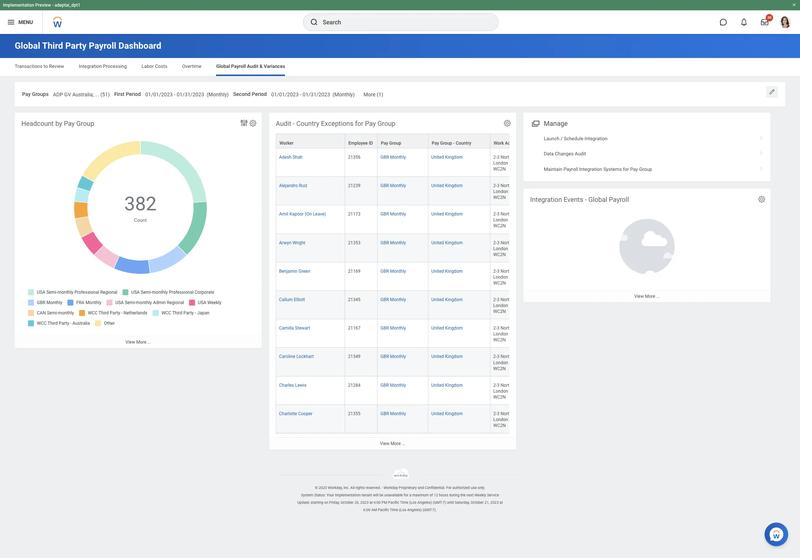 Task type: locate. For each thing, give the bounding box(es) containing it.
0 vertical spatial 6:00
[[374, 500, 381, 504]]

implementation up menu dropdown button
[[3, 3, 34, 8]]

- inside © 2023 workday, inc. all rights reserved. - workday proprietary and confidential. for authorized use only. system status: your implementation tenant will be unavailable for a maximum of 12 hours during the next weekly service update; starting on friday, october 20, 2023 at 6:00 pm pacific time (los angeles) (gmt-7) until saturday, october 21, 2023 at 6:00 am pacific time (los angeles) (gmt-7).
[[382, 486, 383, 490]]

audit down launch / schedule integration
[[575, 151, 587, 157]]

group inside 'popup button'
[[390, 141, 402, 146]]

0 vertical spatial pacific
[[389, 500, 400, 504]]

pay group - country column header
[[429, 134, 491, 149]]

11 row from the top
[[276, 405, 709, 433]]

benjamin green
[[279, 269, 311, 274]]

0 vertical spatial angeles)
[[418, 500, 432, 504]]

1 kingdom from the top
[[446, 155, 463, 160]]

0 horizontal spatial 01/01/2023 - 01/31/2023  (monthly)
[[145, 92, 229, 97]]

2- for 21356
[[494, 155, 498, 160]]

costs
[[155, 63, 168, 69]]

avenue for 21345
[[534, 297, 549, 302]]

gbr monthly for 21173
[[381, 212, 406, 217]]

(los down the unavailable
[[399, 508, 407, 512]]

3 for 21345
[[498, 297, 500, 302]]

2 01/01/2023 from the left
[[271, 92, 299, 97]]

pay right pay group column header
[[432, 141, 440, 146]]

notifications large image
[[741, 18, 749, 26]]

0 horizontal spatial period
[[126, 91, 141, 97]]

2- for 21284
[[494, 383, 498, 388]]

6 kingdom from the top
[[446, 297, 463, 302]]

audit
[[247, 63, 259, 69], [276, 119, 292, 127], [575, 151, 587, 157]]

2- for 21349
[[494, 354, 498, 359]]

gbr right '21173'
[[381, 212, 389, 217]]

6 gbr monthly link from the top
[[381, 296, 406, 302]]

0 vertical spatial global
[[15, 41, 40, 51]]

1 horizontal spatial 6:00
[[374, 500, 381, 504]]

2 01/01/2023 - 01/31/2023  (monthly) from the left
[[271, 92, 355, 97]]

country left work
[[456, 141, 472, 146]]

group inside popup button
[[441, 141, 453, 146]]

1 vertical spatial chevron right image
[[757, 148, 767, 156]]

at up am
[[370, 500, 373, 504]]

kingdom for 21356
[[446, 155, 463, 160]]

global inside tab list
[[216, 63, 230, 69]]

gbr right 21353
[[381, 240, 389, 245]]

exceptions
[[321, 119, 354, 127]]

angeles) down maximum
[[418, 500, 432, 504]]

4 united from the top
[[432, 240, 445, 245]]

01/31/2023 up audit - country exceptions for pay group
[[303, 92, 330, 97]]

9 united kingdom from the top
[[432, 383, 463, 388]]

2 northumberland from the top
[[501, 183, 533, 188]]

10 3 from the top
[[498, 411, 500, 416]]

elliott
[[294, 297, 305, 302]]

wc2n for 21356
[[494, 166, 506, 172]]

audit - country exceptions for pay group
[[276, 119, 396, 127]]

implementation inside © 2023 workday, inc. all rights reserved. - workday proprietary and confidential. for authorized use only. system status: your implementation tenant will be unavailable for a maximum of 12 hours during the next weekly service update; starting on friday, october 20, 2023 at 6:00 pm pacific time (los angeles) (gmt-7) until saturday, october 21, 2023 at 6:00 am pacific time (los angeles) (gmt-7).
[[335, 493, 361, 497]]

will
[[373, 493, 379, 497]]

gbr monthly for 21353
[[381, 240, 406, 245]]

october left 20,
[[341, 500, 354, 504]]

0 horizontal spatial (los
[[399, 508, 407, 512]]

2 chevron right image from the top
[[757, 148, 767, 156]]

wc2n for 21284
[[494, 394, 506, 400]]

8 wc2n from the top
[[494, 366, 506, 371]]

8 london from the top
[[494, 360, 509, 365]]

1 horizontal spatial 01/31/2023
[[303, 92, 330, 97]]

gbr monthly link for 21284
[[381, 381, 406, 388]]

1 vertical spatial view more ... link
[[15, 336, 262, 348]]

0 horizontal spatial global
[[15, 41, 40, 51]]

chevron right image inside launch / schedule integration link
[[757, 133, 767, 141]]

4 wc2n from the top
[[494, 252, 506, 257]]

caroline lockhart link
[[279, 353, 314, 359]]

integration events - global payroll element
[[524, 188, 771, 302]]

inbox large image
[[762, 18, 769, 26]]

21167
[[348, 326, 361, 331]]

country up worker popup button
[[297, 119, 320, 127]]

payroll
[[89, 41, 116, 51], [231, 63, 246, 69], [564, 166, 579, 172], [610, 196, 630, 203]]

saturday,
[[455, 500, 470, 504]]

8 gbr monthly link from the top
[[381, 353, 406, 359]]

amit kapoor (on leave)
[[279, 212, 326, 217]]

2 horizontal spatial view more ... link
[[524, 290, 771, 302]]

0 vertical spatial for
[[355, 119, 364, 127]]

2023 right ©
[[319, 486, 327, 490]]

united for 21356
[[432, 155, 445, 160]]

(gmt- down of
[[423, 508, 433, 512]]

pay inside 'popup button'
[[381, 141, 389, 146]]

avenue
[[534, 155, 549, 160], [534, 183, 549, 188], [534, 212, 549, 217], [534, 240, 549, 245], [534, 269, 549, 274], [534, 297, 549, 302], [534, 326, 549, 331], [534, 354, 549, 359], [534, 383, 549, 388], [534, 411, 549, 416]]

implementation down the inc.
[[335, 493, 361, 497]]

10 kingdom from the top
[[446, 411, 463, 416]]

2 united from the top
[[432, 183, 445, 188]]

gbr right 21167
[[381, 326, 389, 331]]

5 gbr from the top
[[381, 269, 389, 274]]

2-3 northumberland avenue london wc2n for 21284
[[494, 383, 549, 400]]

at right "21,"
[[500, 500, 503, 504]]

gbr monthly link for 21173
[[381, 210, 406, 217]]

kingdom for 21239
[[446, 183, 463, 188]]

headcount by pay group element
[[15, 112, 262, 348]]

configure audit - country exceptions for pay group image
[[504, 119, 512, 127]]

pay right by
[[64, 119, 75, 127]]

1 3 from the top
[[498, 155, 500, 160]]

6 2- from the top
[[494, 297, 498, 302]]

4 gbr monthly link from the top
[[381, 239, 406, 245]]

country inside popup button
[[456, 141, 472, 146]]

2 vertical spatial view more ... link
[[269, 437, 517, 450]]

avenue for 21284
[[534, 383, 549, 388]]

20,
[[355, 500, 360, 504]]

5 united from the top
[[432, 269, 445, 274]]

2-3 northumberland avenue london wc2n for 21345
[[494, 297, 549, 314]]

1 gbr monthly from the top
[[381, 155, 406, 160]]

5 2- from the top
[[494, 269, 498, 274]]

1 avenue from the top
[[534, 155, 549, 160]]

alejandro ruiz link
[[279, 182, 308, 188]]

a
[[410, 493, 412, 497]]

9 gbr monthly link from the top
[[381, 381, 406, 388]]

full
[[526, 141, 533, 146]]

maintain payroll integration systems for pay group
[[544, 166, 653, 172]]

0 horizontal spatial view more ... link
[[15, 336, 262, 348]]

382 button
[[124, 191, 158, 217]]

kingdom for 21345
[[446, 297, 463, 302]]

for
[[447, 486, 452, 490]]

2 2-3 northumberland avenue london wc2n from the top
[[494, 183, 549, 200]]

1 vertical spatial time
[[390, 508, 399, 512]]

kingdom for 21349
[[446, 354, 463, 359]]

1 horizontal spatial global
[[216, 63, 230, 69]]

employee
[[349, 141, 368, 146]]

1 vertical spatial 6:00
[[364, 508, 371, 512]]

4 monthly from the top
[[390, 240, 406, 245]]

8 united from the top
[[432, 354, 445, 359]]

preview
[[35, 3, 51, 8]]

united kingdom link for 21356
[[432, 153, 463, 160]]

wc2n for 21345
[[494, 309, 506, 314]]

for left a
[[404, 493, 409, 497]]

6 2-3 northumberland avenue london wc2n from the top
[[494, 297, 549, 314]]

9 london from the top
[[494, 389, 509, 394]]

3 monthly from the top
[[390, 212, 406, 217]]

6 gbr from the top
[[381, 297, 389, 302]]

01/01/2023
[[145, 92, 173, 97], [271, 92, 299, 97]]

gbr right 21349
[[381, 354, 389, 359]]

period for second period
[[252, 91, 267, 97]]

21173
[[348, 212, 361, 217]]

changes
[[556, 151, 574, 157]]

2-3 northumberland avenue london wc2n for 21355
[[494, 411, 549, 428]]

0 horizontal spatial for
[[355, 119, 364, 127]]

integration left the systems
[[580, 166, 603, 172]]

october down weekly
[[471, 500, 484, 504]]

3 for 21353
[[498, 240, 500, 245]]

6:00 left am
[[364, 508, 371, 512]]

wc2n
[[494, 166, 506, 172], [494, 195, 506, 200], [494, 223, 506, 229], [494, 252, 506, 257], [494, 280, 506, 286], [494, 309, 506, 314], [494, 337, 506, 343], [494, 366, 506, 371], [494, 394, 506, 400], [494, 423, 506, 428]]

audit up worker
[[276, 119, 292, 127]]

2 october from the left
[[471, 500, 484, 504]]

3 for 21173
[[498, 212, 500, 217]]

1 horizontal spatial for
[[404, 493, 409, 497]]

charlotte cooper
[[279, 411, 313, 416]]

01/31/2023 down overtime
[[177, 92, 204, 97]]

global third party payroll dashboard
[[15, 41, 162, 51]]

united kingdom link for 21239
[[432, 182, 463, 188]]

weekly
[[475, 493, 487, 497]]

2 vertical spatial view more ...
[[380, 441, 406, 446]]

7 kingdom from the top
[[446, 326, 463, 331]]

1 horizontal spatial 01/01/2023
[[271, 92, 299, 97]]

(1)
[[377, 92, 384, 97]]

row containing benjamin green
[[276, 262, 709, 291]]

1 01/31/2023 from the left
[[177, 92, 204, 97]]

charles lewis
[[279, 383, 307, 388]]

for right the systems
[[624, 166, 630, 172]]

2 3 from the top
[[498, 183, 500, 188]]

8 kingdom from the top
[[446, 354, 463, 359]]

9 row from the top
[[276, 348, 709, 376]]

list inside 382 main content
[[524, 131, 771, 177]]

list
[[524, 131, 771, 177]]

-
[[52, 3, 54, 8], [174, 92, 176, 97], [300, 92, 302, 97], [293, 119, 295, 127], [454, 141, 455, 146], [523, 141, 524, 146], [586, 196, 587, 203], [382, 486, 383, 490]]

01/31/2023 for first period
[[177, 92, 204, 97]]

gbr monthly link for 21169
[[381, 267, 406, 274]]

worker column header
[[276, 134, 345, 149]]

view inside "integration events - global payroll" element
[[635, 294, 645, 299]]

5 gbr monthly link from the top
[[381, 267, 406, 274]]

employee id column header
[[345, 134, 378, 149]]

pacific down the unavailable
[[389, 500, 400, 504]]

0 vertical spatial audit
[[247, 63, 259, 69]]

tab list containing transactions to review
[[7, 58, 794, 76]]

callum elliott
[[279, 297, 305, 302]]

1 horizontal spatial country
[[456, 141, 472, 146]]

gbr monthly for 21284
[[381, 383, 406, 388]]

0 horizontal spatial 2023
[[319, 486, 327, 490]]

10 wc2n from the top
[[494, 423, 506, 428]]

10 2- from the top
[[494, 411, 498, 416]]

london for 21356
[[494, 161, 509, 166]]

1 wc2n from the top
[[494, 166, 506, 172]]

9 kingdom from the top
[[446, 383, 463, 388]]

1 vertical spatial (gmt-
[[423, 508, 433, 512]]

for for systems
[[624, 166, 630, 172]]

10 northumberland from the top
[[501, 411, 533, 416]]

0 vertical spatial view
[[635, 294, 645, 299]]

3 for 21167
[[498, 326, 500, 331]]

01/31/2023 inside first period element
[[177, 92, 204, 97]]

0 horizontal spatial country
[[297, 119, 320, 127]]

(gmt-
[[433, 500, 443, 504], [423, 508, 433, 512]]

0 vertical spatial (los
[[410, 500, 417, 504]]

3 united kingdom link from the top
[[432, 210, 463, 217]]

0 horizontal spatial 01/01/2023
[[145, 92, 173, 97]]

2 vertical spatial global
[[589, 196, 608, 203]]

2-3 northumberland avenue london wc2n for 21167
[[494, 326, 549, 343]]

3 northumberland from the top
[[501, 212, 533, 217]]

3 chevron right image from the top
[[757, 164, 767, 171]]

for up employee id popup button
[[355, 119, 364, 127]]

more inside headcount by pay group element
[[136, 339, 147, 345]]

gbr down pay group
[[381, 155, 389, 160]]

gbr
[[381, 155, 389, 160], [381, 183, 389, 188], [381, 212, 389, 217], [381, 240, 389, 245], [381, 269, 389, 274], [381, 297, 389, 302], [381, 326, 389, 331], [381, 354, 389, 359], [381, 383, 389, 388], [381, 411, 389, 416]]

1 horizontal spatial october
[[471, 500, 484, 504]]

monthly for 21356
[[390, 155, 406, 160]]

(monthly) inside second period element
[[333, 92, 355, 97]]

pay right id
[[381, 141, 389, 146]]

gbr right 21169
[[381, 269, 389, 274]]

1 vertical spatial view more ...
[[126, 339, 151, 345]]

8 3 from the top
[[498, 354, 500, 359]]

6 london from the top
[[494, 303, 509, 308]]

united for 21353
[[432, 240, 445, 245]]

united kingdom for 21345
[[432, 297, 463, 302]]

(los down a
[[410, 500, 417, 504]]

view inside headcount by pay group element
[[126, 339, 135, 345]]

unavailable
[[385, 493, 403, 497]]

2023 right 20,
[[361, 500, 369, 504]]

monthly for 21349
[[390, 354, 406, 359]]

global payroll audit & variances
[[216, 63, 285, 69]]

0 horizontal spatial (monthly)
[[207, 92, 229, 97]]

more (1)
[[364, 92, 384, 97]]

3 row from the top
[[276, 177, 709, 205]]

first period
[[114, 91, 141, 97]]

configure headcount by pay group image
[[249, 119, 257, 127]]

/
[[561, 136, 563, 141]]

1 horizontal spatial implementation
[[335, 493, 361, 497]]

0 horizontal spatial october
[[341, 500, 354, 504]]

northumberland for 21169
[[501, 269, 533, 274]]

london for 21173
[[494, 218, 509, 223]]

integration right the schedule
[[585, 136, 608, 141]]

8 united kingdom link from the top
[[432, 353, 463, 359]]

7 gbr monthly link from the top
[[381, 324, 406, 331]]

united kingdom for 21239
[[432, 183, 463, 188]]

6 3 from the top
[[498, 297, 500, 302]]

1 horizontal spatial period
[[252, 91, 267, 97]]

1 gbr from the top
[[381, 155, 389, 160]]

0 horizontal spatial view
[[126, 339, 135, 345]]

period right "second"
[[252, 91, 267, 97]]

period right 'first'
[[126, 91, 141, 97]]

pay group
[[381, 141, 402, 146]]

0 horizontal spatial time
[[390, 508, 399, 512]]

united kingdom link for 21353
[[432, 239, 463, 245]]

1 horizontal spatial view more ... link
[[269, 437, 517, 450]]

2 vertical spatial view
[[380, 441, 390, 446]]

2 horizontal spatial global
[[589, 196, 608, 203]]

london for 21169
[[494, 275, 509, 280]]

at
[[370, 500, 373, 504], [500, 500, 503, 504]]

21,
[[485, 500, 490, 504]]

(monthly) inside first period element
[[207, 92, 229, 97]]

01/01/2023 - 01/31/2023  (monthly)
[[145, 92, 229, 97], [271, 92, 355, 97]]

01/31/2023 inside second period element
[[303, 92, 330, 97]]

united kingdom for 21356
[[432, 155, 463, 160]]

10 avenue from the top
[[534, 411, 549, 416]]

2- for 21167
[[494, 326, 498, 331]]

8 2- from the top
[[494, 354, 498, 359]]

gbr monthly link for 21345
[[381, 296, 406, 302]]

9 2- from the top
[[494, 383, 498, 388]]

1 horizontal spatial (monthly)
[[333, 92, 355, 97]]

6 united kingdom from the top
[[432, 297, 463, 302]]

second period element
[[271, 87, 355, 100]]

3 gbr monthly from the top
[[381, 212, 406, 217]]

01/01/2023 - 01/31/2023  (monthly) text field for second period
[[271, 87, 355, 100]]

... inside headcount by pay group element
[[148, 339, 151, 345]]

1 vertical spatial global
[[216, 63, 230, 69]]

monthly for 21284
[[390, 383, 406, 388]]

6:00 left 'pm' at the left bottom of page
[[374, 500, 381, 504]]

payroll down data changes audit
[[564, 166, 579, 172]]

1 united kingdom link from the top
[[432, 153, 463, 160]]

0 horizontal spatial 01/01/2023 - 01/31/2023  (monthly) text field
[[145, 87, 229, 100]]

01/01/2023 - 01/31/2023  (monthly) up audit - country exceptions for pay group
[[271, 92, 355, 97]]

2 row from the top
[[276, 148, 709, 177]]

2 vertical spatial for
[[404, 493, 409, 497]]

time
[[401, 500, 409, 504], [390, 508, 399, 512]]

angeles) down a
[[408, 508, 422, 512]]

profile logan mcneil image
[[780, 16, 792, 30]]

benjamin
[[279, 269, 298, 274]]

reserved.
[[366, 486, 381, 490]]

0 vertical spatial chevron right image
[[757, 133, 767, 141]]

2 london from the top
[[494, 189, 509, 194]]

1 horizontal spatial at
[[500, 500, 503, 504]]

0 vertical spatial implementation
[[3, 3, 34, 8]]

gbr right 21239
[[381, 183, 389, 188]]

united kingdom link for 21284
[[432, 381, 463, 388]]

10 united kingdom link from the top
[[432, 410, 463, 416]]

- inside first period element
[[174, 92, 176, 97]]

... inside "integration events - global payroll" element
[[657, 294, 660, 299]]

2 wc2n from the top
[[494, 195, 506, 200]]

2-3 northumberland avenue london wc2n for 21169
[[494, 269, 549, 286]]

2 horizontal spatial 2023
[[491, 500, 499, 504]]

configure integration events - global payroll image
[[758, 195, 767, 203]]

view more ... inside the audit - country exceptions for pay group element
[[380, 441, 406, 446]]

7 2-3 northumberland avenue london wc2n from the top
[[494, 326, 549, 343]]

monthly for 21353
[[390, 240, 406, 245]]

gbr right 21284
[[381, 383, 389, 388]]

6:00
[[374, 500, 381, 504], [364, 508, 371, 512]]

01/01/2023 - 01/31/2023  (Monthly) text field
[[145, 87, 229, 100], [271, 87, 355, 100]]

5 avenue from the top
[[534, 269, 549, 274]]

gbr for 21353
[[381, 240, 389, 245]]

2 vertical spatial audit
[[575, 151, 587, 157]]

arwyn wright link
[[279, 239, 306, 245]]

shah
[[293, 155, 303, 160]]

1 vertical spatial audit
[[276, 119, 292, 127]]

5 united kingdom from the top
[[432, 269, 463, 274]]

3 gbr monthly link from the top
[[381, 210, 406, 217]]

view inside the audit - country exceptions for pay group element
[[380, 441, 390, 446]]

data changes audit link
[[524, 146, 771, 162]]

382 count
[[124, 193, 157, 223]]

country
[[297, 119, 320, 127], [456, 141, 472, 146]]

1 vertical spatial implementation
[[335, 493, 361, 497]]

1 horizontal spatial (los
[[410, 500, 417, 504]]

01/01/2023 down variances
[[271, 92, 299, 97]]

(monthly) left "second"
[[207, 92, 229, 97]]

9 avenue from the top
[[534, 383, 549, 388]]

audit - country exceptions for pay group element
[[269, 112, 709, 450]]

0 horizontal spatial audit
[[247, 63, 259, 69]]

gbr monthly for 21169
[[381, 269, 406, 274]]

gbr right 21345
[[381, 297, 389, 302]]

2 2- from the top
[[494, 183, 498, 188]]

2 united kingdom from the top
[[432, 183, 463, 188]]

4 gbr from the top
[[381, 240, 389, 245]]

0 vertical spatial view more ... link
[[524, 290, 771, 302]]

1 united kingdom from the top
[[432, 155, 463, 160]]

7)
[[443, 500, 446, 504]]

united kingdom for 21349
[[432, 354, 463, 359]]

2 vertical spatial chevron right image
[[757, 164, 767, 171]]

7 monthly from the top
[[390, 326, 406, 331]]

row containing camilla stewart
[[276, 319, 709, 348]]

view more ... inside "integration events - global payroll" element
[[635, 294, 660, 299]]

5 3 from the top
[[498, 269, 500, 274]]

menu
[[18, 19, 33, 25]]

4 avenue from the top
[[534, 240, 549, 245]]

monthly for 21345
[[390, 297, 406, 302]]

7 united from the top
[[432, 326, 445, 331]]

7).
[[433, 508, 437, 512]]

edit image
[[769, 88, 777, 96]]

4 united kingdom link from the top
[[432, 239, 463, 245]]

2 horizontal spatial audit
[[575, 151, 587, 157]]

justify image
[[7, 18, 16, 27]]

1 vertical spatial country
[[456, 141, 472, 146]]

list containing launch / schedule integration
[[524, 131, 771, 177]]

2- for 21345
[[494, 297, 498, 302]]

4 kingdom from the top
[[446, 240, 463, 245]]

7 gbr monthly from the top
[[381, 326, 406, 331]]

events
[[564, 196, 584, 203]]

0 vertical spatial time
[[401, 500, 409, 504]]

0 horizontal spatial at
[[370, 500, 373, 504]]

chevron right image
[[757, 133, 767, 141], [757, 148, 767, 156], [757, 164, 767, 171]]

01/01/2023 inside second period element
[[271, 92, 299, 97]]

4 united kingdom from the top
[[432, 240, 463, 245]]

0 horizontal spatial view more ...
[[126, 339, 151, 345]]

payroll down the systems
[[610, 196, 630, 203]]

transactions to review
[[15, 63, 64, 69]]

1 horizontal spatial view
[[380, 441, 390, 446]]

1 2-3 northumberland avenue london wc2n from the top
[[494, 155, 549, 172]]

row
[[276, 134, 709, 149], [276, 148, 709, 177], [276, 177, 709, 205], [276, 205, 709, 234], [276, 234, 709, 262], [276, 262, 709, 291], [276, 291, 709, 319], [276, 319, 709, 348], [276, 348, 709, 376], [276, 376, 709, 405], [276, 405, 709, 433]]

hours
[[439, 493, 449, 497]]

10 monthly from the top
[[390, 411, 406, 416]]

1 vertical spatial for
[[624, 166, 630, 172]]

1 gbr monthly link from the top
[[381, 153, 406, 160]]

01/01/2023 inside first period element
[[145, 92, 173, 97]]

0 vertical spatial (gmt-
[[433, 500, 443, 504]]

4 london from the top
[[494, 246, 509, 251]]

1 01/01/2023 from the left
[[145, 92, 173, 97]]

row containing amit kapoor (on leave)
[[276, 205, 709, 234]]

charles lewis link
[[279, 381, 307, 388]]

7 row from the top
[[276, 291, 709, 319]]

chevron right image inside maintain payroll integration systems for pay group link
[[757, 164, 767, 171]]

monthly for 21239
[[390, 183, 406, 188]]

7 united kingdom from the top
[[432, 326, 463, 331]]

global right events
[[589, 196, 608, 203]]

gbr monthly link for 21353
[[381, 239, 406, 245]]

01/01/2023 down costs at left top
[[145, 92, 173, 97]]

use
[[471, 486, 477, 490]]

2 horizontal spatial view more ...
[[635, 294, 660, 299]]

(gmt- down 12
[[433, 500, 443, 504]]

northumberland for 21355
[[501, 411, 533, 416]]

3 for 21356
[[498, 155, 500, 160]]

view for payroll
[[635, 294, 645, 299]]

1 northumberland from the top
[[501, 155, 533, 160]]

1 vertical spatial angeles)
[[408, 508, 422, 512]]

01/01/2023 - 01/31/2023  (monthly) down overtime
[[145, 92, 229, 97]]

0 vertical spatial view more ...
[[635, 294, 660, 299]]

1 at from the left
[[370, 500, 373, 504]]

chevron right image for systems
[[757, 164, 767, 171]]

next
[[467, 493, 474, 497]]

10 united kingdom from the top
[[432, 411, 463, 416]]

1 row from the top
[[276, 134, 709, 149]]

pacific down 'pm' at the left bottom of page
[[378, 508, 389, 512]]

until
[[447, 500, 454, 504]]

8 northumberland from the top
[[501, 354, 533, 359]]

(monthly) up exceptions
[[333, 92, 355, 97]]

your
[[327, 493, 334, 497]]

global for global payroll audit & variances
[[216, 63, 230, 69]]

united for 21284
[[432, 383, 445, 388]]

labor costs
[[142, 63, 168, 69]]

0 horizontal spatial 01/31/2023
[[177, 92, 204, 97]]

footer
[[0, 468, 801, 514]]

5 row from the top
[[276, 234, 709, 262]]

21356
[[348, 155, 361, 160]]

audit left &
[[247, 63, 259, 69]]

adp gv australia; ... (51)
[[53, 92, 110, 97]]

more inside "integration events - global payroll" element
[[646, 294, 656, 299]]

4 2- from the top
[[494, 240, 498, 245]]

global up transactions
[[15, 41, 40, 51]]

starting
[[311, 500, 324, 504]]

global
[[15, 41, 40, 51], [216, 63, 230, 69], [589, 196, 608, 203]]

2023 right "21,"
[[491, 500, 499, 504]]

tab list
[[7, 58, 794, 76]]

more inside the audit - country exceptions for pay group element
[[391, 441, 401, 446]]

21353
[[348, 240, 361, 245]]

configure and view chart data image
[[240, 118, 249, 127]]

2 horizontal spatial view
[[635, 294, 645, 299]]

1 vertical spatial view
[[126, 339, 135, 345]]

gbr right 21355
[[381, 411, 389, 416]]

1 horizontal spatial 01/01/2023 - 01/31/2023  (monthly)
[[271, 92, 355, 97]]

workday
[[384, 486, 398, 490]]

2 gbr monthly from the top
[[381, 183, 406, 188]]

01/01/2023 - 01/31/2023  (monthly) for first period
[[145, 92, 229, 97]]

9 united from the top
[[432, 383, 445, 388]]

audit inside 'link'
[[575, 151, 587, 157]]

employee id
[[349, 141, 373, 146]]

implementation
[[3, 3, 34, 8], [335, 493, 361, 497]]

1 horizontal spatial time
[[401, 500, 409, 504]]

global right overtime
[[216, 63, 230, 69]]

1 horizontal spatial view more ...
[[380, 441, 406, 446]]

london for 21349
[[494, 360, 509, 365]]

... inside the audit - country exceptions for pay group element
[[402, 441, 406, 446]]

1 horizontal spatial 01/01/2023 - 01/31/2023  (monthly) text field
[[271, 87, 355, 100]]

0 horizontal spatial implementation
[[3, 3, 34, 8]]

8 2-3 northumberland avenue london wc2n from the top
[[494, 354, 549, 371]]

1 chevron right image from the top
[[757, 133, 767, 141]]

2 horizontal spatial for
[[624, 166, 630, 172]]



Task type: describe. For each thing, give the bounding box(es) containing it.
review
[[49, 63, 64, 69]]

chevron right image inside the "data changes audit" 'link'
[[757, 148, 767, 156]]

integration processing
[[79, 63, 127, 69]]

1 horizontal spatial audit
[[276, 119, 292, 127]]

workday,
[[328, 486, 343, 490]]

2-3 northumberland avenue london wc2n for 21239
[[494, 183, 549, 200]]

3 for 21239
[[498, 183, 500, 188]]

21345
[[348, 297, 361, 302]]

third
[[42, 41, 63, 51]]

service
[[488, 493, 500, 497]]

payroll inside "integration events - global payroll" element
[[610, 196, 630, 203]]

wc2n for 21239
[[494, 195, 506, 200]]

2 at from the left
[[500, 500, 503, 504]]

london for 21239
[[494, 189, 509, 194]]

12
[[434, 493, 438, 497]]

callum elliott link
[[279, 296, 305, 302]]

3 for 21169
[[498, 269, 500, 274]]

gbr monthly for 21239
[[381, 183, 406, 188]]

payroll left &
[[231, 63, 246, 69]]

work address - full
[[494, 141, 533, 146]]

- inside column header
[[454, 141, 455, 146]]

382 main content
[[0, 34, 801, 456]]

united for 21355
[[432, 411, 445, 416]]

&
[[260, 63, 263, 69]]

pm
[[382, 500, 388, 504]]

dashboard
[[119, 41, 162, 51]]

row containing arwyn wright
[[276, 234, 709, 262]]

(on
[[305, 212, 312, 217]]

united kingdom link for 21349
[[432, 353, 463, 359]]

menu banner
[[0, 0, 801, 34]]

arwyn
[[279, 240, 292, 245]]

kapoor
[[290, 212, 304, 217]]

avenue for 21239
[[534, 183, 549, 188]]

gbr monthly link for 21355
[[381, 410, 406, 416]]

pay group - country button
[[429, 134, 491, 148]]

menu group image
[[531, 118, 541, 128]]

row containing charlotte cooper
[[276, 405, 709, 433]]

united for 21239
[[432, 183, 445, 188]]

leave)
[[313, 212, 326, 217]]

0 horizontal spatial (gmt-
[[423, 508, 433, 512]]

pay groups element
[[53, 87, 110, 100]]

united kingdom for 21353
[[432, 240, 463, 245]]

stewart
[[295, 326, 311, 331]]

© 2023 workday, inc. all rights reserved. - workday proprietary and confidential. for authorized use only. system status: your implementation tenant will be unavailable for a maximum of 12 hours during the next weekly service update; starting on friday, october 20, 2023 at 6:00 pm pacific time (los angeles) (gmt-7) until saturday, october 21, 2023 at 6:00 am pacific time (los angeles) (gmt-7).
[[298, 486, 503, 512]]

tenant
[[362, 493, 373, 497]]

caroline lockhart
[[279, 354, 314, 359]]

northumberland for 21349
[[501, 354, 533, 359]]

wc2n for 21167
[[494, 337, 506, 343]]

data changes audit
[[544, 151, 587, 157]]

2- for 21353
[[494, 240, 498, 245]]

work address - full button
[[491, 134, 560, 148]]

more for audit - country exceptions for pay group
[[391, 441, 401, 446]]

payroll up integration processing
[[89, 41, 116, 51]]

benjamin green link
[[279, 267, 311, 274]]

united kingdom link for 21169
[[432, 267, 463, 274]]

camilla
[[279, 326, 294, 331]]

global for global third party payroll dashboard
[[15, 41, 40, 51]]

maximum
[[413, 493, 429, 497]]

integration down global third party payroll dashboard
[[79, 63, 102, 69]]

pay left groups
[[22, 91, 31, 97]]

view more ... link for for
[[269, 437, 517, 450]]

monthly for 21169
[[390, 269, 406, 274]]

during
[[450, 493, 460, 497]]

system
[[301, 493, 314, 497]]

wc2n for 21353
[[494, 252, 506, 257]]

gbr for 21239
[[381, 183, 389, 188]]

id
[[369, 141, 373, 146]]

row containing charles lewis
[[276, 376, 709, 405]]

lewis
[[295, 383, 307, 388]]

- inside "menu" banner
[[52, 3, 54, 8]]

chevron right image for integration
[[757, 133, 767, 141]]

amit
[[279, 212, 289, 217]]

3 for 21349
[[498, 354, 500, 359]]

london for 21284
[[494, 389, 509, 394]]

... inside text box
[[95, 92, 99, 97]]

audit for data
[[575, 151, 587, 157]]

2-3 northumberland avenue london wc2n for 21173
[[494, 212, 549, 229]]

united kingdom for 21173
[[432, 212, 463, 217]]

integration events - global payroll
[[531, 196, 630, 203]]

adeptai_dpt1
[[55, 3, 80, 8]]

implementation inside "menu" banner
[[3, 3, 34, 8]]

united kingdom for 21355
[[432, 411, 463, 416]]

united kingdom link for 21355
[[432, 410, 463, 416]]

gbr monthly for 21349
[[381, 354, 406, 359]]

cooper
[[299, 411, 313, 416]]

avenue for 21355
[[534, 411, 549, 416]]

wc2n for 21355
[[494, 423, 506, 428]]

gbr monthly for 21167
[[381, 326, 406, 331]]

footer containing © 2023 workday, inc. all rights reserved. - workday proprietary and confidential. for authorized use only. system status: your implementation tenant will be unavailable for a maximum of 12 hours during the next weekly service update; starting on friday, october 20, 2023 at 6:00 pm pacific time (los angeles) (gmt-7) until saturday, october 21, 2023 at 6:00 am pacific time (los angeles) (gmt-7).
[[0, 468, 801, 514]]

avenue for 21349
[[534, 354, 549, 359]]

address
[[506, 141, 522, 146]]

row containing caroline lockhart
[[276, 348, 709, 376]]

united kingdom link for 21173
[[432, 210, 463, 217]]

adp
[[53, 92, 63, 97]]

audit for global
[[247, 63, 259, 69]]

headcount
[[21, 119, 54, 127]]

of
[[430, 493, 433, 497]]

1 horizontal spatial 2023
[[361, 500, 369, 504]]

pay group column header
[[378, 134, 429, 149]]

row containing adesh shah
[[276, 148, 709, 177]]

worker
[[280, 141, 294, 146]]

labor
[[142, 63, 154, 69]]

variances
[[264, 63, 285, 69]]

01/31/2023 for second period
[[303, 92, 330, 97]]

the
[[461, 493, 466, 497]]

for for exceptions
[[355, 119, 364, 127]]

pay down the "data changes audit" 'link'
[[631, 166, 639, 172]]

adesh
[[279, 155, 292, 160]]

payroll inside maintain payroll integration systems for pay group link
[[564, 166, 579, 172]]

tab list inside 382 main content
[[7, 58, 794, 76]]

avenue for 21173
[[534, 212, 549, 217]]

united kingdom for 21284
[[432, 383, 463, 388]]

systems
[[604, 166, 622, 172]]

gbr monthly link for 21167
[[381, 324, 406, 331]]

avenue for 21353
[[534, 240, 549, 245]]

gv
[[64, 92, 71, 97]]

implementation preview -   adeptai_dpt1
[[3, 3, 80, 8]]

More (1) text field
[[364, 87, 384, 100]]

caroline
[[279, 354, 296, 359]]

0 vertical spatial country
[[297, 119, 320, 127]]

01/01/2023 - 01/31/2023  (monthly) for second period
[[271, 92, 355, 97]]

first period element
[[145, 87, 229, 100]]

- inside second period element
[[300, 92, 302, 97]]

wc2n for 21349
[[494, 366, 506, 371]]

0 horizontal spatial 6:00
[[364, 508, 371, 512]]

friday,
[[330, 500, 340, 504]]

gbr for 21284
[[381, 383, 389, 388]]

01/01/2023 for second period
[[271, 92, 299, 97]]

1 horizontal spatial (gmt-
[[433, 500, 443, 504]]

launch
[[544, 136, 560, 141]]

1 october from the left
[[341, 500, 354, 504]]

avenue for 21169
[[534, 269, 549, 274]]

second period
[[233, 91, 267, 97]]

kingdom for 21173
[[446, 212, 463, 217]]

2-3 northumberland avenue london wc2n for 21349
[[494, 354, 549, 371]]

global inside "integration events - global payroll" element
[[589, 196, 608, 203]]

21355
[[348, 411, 361, 416]]

ADP GV Australia; ... (51) text field
[[53, 87, 110, 100]]

more inside text box
[[364, 92, 376, 97]]

united kingdom for 21169
[[432, 269, 463, 274]]

gbr for 21173
[[381, 212, 389, 217]]

30
[[768, 16, 772, 20]]

kingdom for 21169
[[446, 269, 463, 274]]

row containing worker
[[276, 134, 709, 149]]

manage
[[544, 119, 568, 127]]

21284
[[348, 383, 361, 388]]

3 for 21284
[[498, 383, 500, 388]]

2- for 21239
[[494, 183, 498, 188]]

1 vertical spatial pacific
[[378, 508, 389, 512]]

northumberland for 21173
[[501, 212, 533, 217]]

view more ... for payroll
[[635, 294, 660, 299]]

for inside © 2023 workday, inc. all rights reserved. - workday proprietary and confidential. for authorized use only. system status: your implementation tenant will be unavailable for a maximum of 12 hours during the next weekly service update; starting on friday, october 20, 2023 at 6:00 pm pacific time (los angeles) (gmt-7) until saturday, october 21, 2023 at 6:00 am pacific time (los angeles) (gmt-7).
[[404, 493, 409, 497]]

australia;
[[72, 92, 94, 97]]

northumberland for 21353
[[501, 240, 533, 245]]

charlotte cooper link
[[279, 410, 313, 416]]

search image
[[310, 18, 319, 27]]

more for integration events - global payroll
[[646, 294, 656, 299]]

view more ... inside headcount by pay group element
[[126, 339, 151, 345]]

close environment banner image
[[793, 3, 797, 7]]

01/01/2023 for first period
[[145, 92, 173, 97]]

wc2n for 21173
[[494, 223, 506, 229]]

adesh shah link
[[279, 153, 303, 160]]

proprietary
[[399, 486, 417, 490]]

second
[[233, 91, 251, 97]]

lockhart
[[297, 354, 314, 359]]

Search Workday  search field
[[323, 14, 483, 30]]

maintain
[[544, 166, 563, 172]]

camilla stewart
[[279, 326, 311, 331]]

... for integration events - global payroll
[[657, 294, 660, 299]]

alejandro
[[279, 183, 298, 188]]

382
[[124, 193, 157, 215]]

gbr for 21356
[[381, 155, 389, 160]]

menu button
[[0, 10, 43, 34]]

by
[[55, 119, 62, 127]]

charles
[[279, 383, 294, 388]]

alejandro ruiz
[[279, 183, 308, 188]]

row containing callum elliott
[[276, 291, 709, 319]]

gbr monthly for 21345
[[381, 297, 406, 302]]

view for for
[[380, 441, 390, 446]]

row containing alejandro ruiz
[[276, 177, 709, 205]]

view more ... for for
[[380, 441, 406, 446]]

integration left events
[[531, 196, 563, 203]]

pay up id
[[365, 119, 376, 127]]

northumberland for 21284
[[501, 383, 533, 388]]

1 vertical spatial (los
[[399, 508, 407, 512]]

gbr for 21345
[[381, 297, 389, 302]]

... for headcount by pay group
[[148, 339, 151, 345]]

2- for 21169
[[494, 269, 498, 274]]

united for 21167
[[432, 326, 445, 331]]

pay group button
[[378, 134, 429, 148]]

monthly for 21173
[[390, 212, 406, 217]]

green
[[299, 269, 311, 274]]

london for 21167
[[494, 332, 509, 337]]

maintain payroll integration systems for pay group link
[[524, 162, 771, 177]]

more for headcount by pay group
[[136, 339, 147, 345]]

pay inside popup button
[[432, 141, 440, 146]]

united kingdom link for 21345
[[432, 296, 463, 302]]



Task type: vqa. For each thing, say whether or not it's contained in the screenshot.


